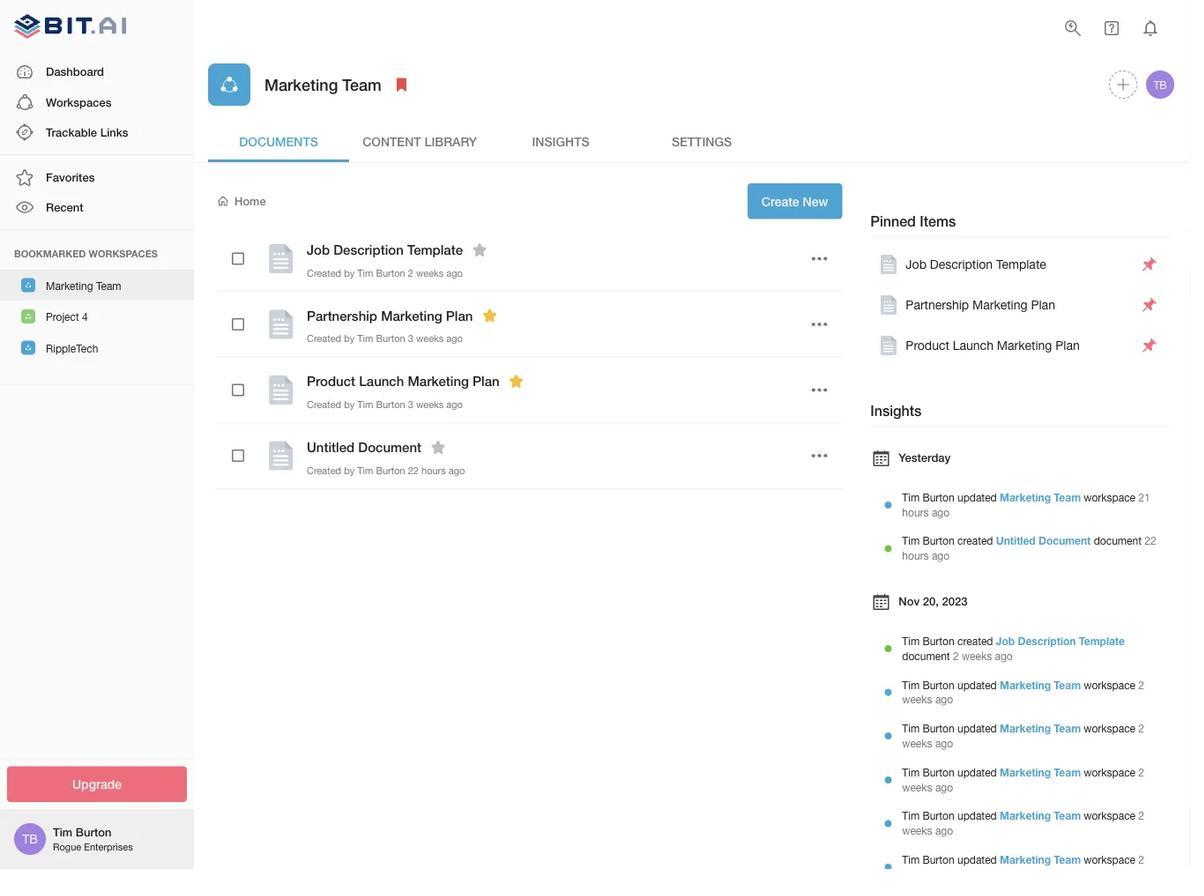 Task type: locate. For each thing, give the bounding box(es) containing it.
marketing team link
[[1000, 491, 1081, 504], [1000, 679, 1081, 691], [1000, 723, 1081, 735], [1000, 766, 1081, 779], [1000, 810, 1081, 822], [1000, 854, 1081, 866]]

marketing team inside button
[[46, 280, 121, 292]]

22
[[408, 465, 419, 476], [1145, 535, 1157, 547]]

ago inside 21 hours ago
[[932, 506, 950, 518]]

team for fourth marketing team link from the bottom
[[1054, 723, 1081, 735]]

remove favorite image
[[479, 305, 500, 326], [506, 371, 527, 392]]

0 vertical spatial job description template link
[[878, 254, 1137, 275]]

1 created by tim burton 3 weeks ago from the top
[[307, 333, 463, 344]]

partnership marketing plan
[[906, 298, 1055, 312], [307, 308, 473, 324]]

2 weeks ago for fourth marketing team link from the bottom
[[902, 723, 1145, 750]]

1 horizontal spatial untitled
[[996, 535, 1036, 547]]

6 marketing team link from the top
[[1000, 854, 1081, 866]]

tim burton updated marketing team workspace
[[902, 491, 1136, 504], [902, 679, 1136, 691], [902, 723, 1136, 735], [902, 766, 1136, 779], [902, 810, 1136, 822], [902, 854, 1136, 866]]

document
[[1094, 535, 1142, 547], [902, 650, 950, 662]]

insights
[[532, 134, 590, 148], [871, 403, 922, 419]]

5 workspace from the top
[[1084, 810, 1136, 822]]

3 down created by tim burton 2 weeks ago
[[408, 333, 413, 344]]

22 inside 22 hours ago
[[1145, 535, 1157, 547]]

product launch marketing plan
[[906, 338, 1080, 353], [307, 374, 500, 389]]

job description template up created by tim burton 2 weeks ago
[[307, 242, 463, 258]]

1 marketing team link from the top
[[1000, 491, 1081, 504]]

document down 21
[[1094, 535, 1142, 547]]

6 workspace from the top
[[1084, 854, 1136, 866]]

product launch marketing plan up favorite image
[[307, 374, 500, 389]]

tim burton created untitled document document
[[902, 535, 1142, 547]]

0 vertical spatial marketing team
[[265, 75, 382, 94]]

1 vertical spatial document
[[1039, 535, 1091, 547]]

22 hours ago
[[902, 535, 1157, 562]]

2 marketing team link from the top
[[1000, 679, 1081, 691]]

2 vertical spatial hours
[[902, 550, 929, 562]]

created by tim burton 3 weeks ago up "untitled document"
[[307, 399, 463, 410]]

favorite image
[[469, 239, 490, 261]]

0 horizontal spatial job description template
[[307, 242, 463, 258]]

job description template link
[[878, 254, 1137, 275], [996, 635, 1125, 647]]

launch up "untitled document"
[[359, 374, 404, 389]]

pinned
[[871, 213, 916, 230]]

5 marketing team link from the top
[[1000, 810, 1081, 822]]

rippletech button
[[0, 332, 194, 364]]

tb
[[1154, 78, 1167, 91], [22, 832, 38, 847]]

1 horizontal spatial description
[[930, 257, 993, 272]]

job description template up the partnership marketing plan link
[[906, 257, 1047, 272]]

1 vertical spatial product launch marketing plan
[[307, 374, 500, 389]]

2 weeks ago for 4th marketing team link
[[902, 766, 1145, 793]]

3 updated from the top
[[958, 723, 997, 735]]

1 horizontal spatial product launch marketing plan
[[906, 338, 1080, 353]]

hours for 21 hours ago
[[902, 506, 929, 518]]

0 vertical spatial 22
[[408, 465, 419, 476]]

tab list
[[208, 120, 1177, 162]]

1 created from the top
[[958, 535, 993, 547]]

1 created from the top
[[307, 267, 341, 279]]

untitled
[[307, 439, 355, 455], [996, 535, 1036, 547]]

created by tim burton 3 weeks ago for marketing
[[307, 333, 463, 344]]

hours up nov
[[902, 550, 929, 562]]

1 horizontal spatial document
[[1094, 535, 1142, 547]]

pinned items
[[871, 213, 956, 230]]

1 vertical spatial marketing team
[[46, 280, 121, 292]]

1 horizontal spatial product
[[906, 338, 950, 353]]

1 3 from the top
[[408, 333, 413, 344]]

6 updated from the top
[[958, 854, 997, 866]]

1 2 weeks ago from the top
[[902, 679, 1145, 706]]

home
[[235, 194, 266, 208]]

3 marketing team link from the top
[[1000, 723, 1081, 735]]

0 vertical spatial launch
[[953, 338, 994, 353]]

tab list containing documents
[[208, 120, 1177, 162]]

hours down favorite image
[[422, 465, 446, 476]]

1 horizontal spatial 22
[[1145, 535, 1157, 547]]

partnership marketing plan down created by tim burton 2 weeks ago
[[307, 308, 473, 324]]

untitled up the created by tim burton 22 hours ago
[[307, 439, 355, 455]]

0 vertical spatial insights
[[532, 134, 590, 148]]

1 vertical spatial document
[[902, 650, 950, 662]]

document
[[358, 439, 422, 455], [1039, 535, 1091, 547]]

1 vertical spatial 22
[[1145, 535, 1157, 547]]

1 vertical spatial 3
[[408, 399, 413, 410]]

0 horizontal spatial marketing team
[[46, 280, 121, 292]]

2 inside tim burton created job description template document 2 weeks ago
[[953, 650, 959, 662]]

22 down "untitled document"
[[408, 465, 419, 476]]

1 horizontal spatial document
[[1039, 535, 1091, 547]]

marketing inside button
[[46, 280, 93, 292]]

3
[[408, 333, 413, 344], [408, 399, 413, 410]]

1 vertical spatial launch
[[359, 374, 404, 389]]

1 vertical spatial insights
[[871, 403, 922, 419]]

1 by from the top
[[344, 267, 355, 279]]

hours
[[422, 465, 446, 476], [902, 506, 929, 518], [902, 550, 929, 562]]

partnership
[[906, 298, 969, 312], [307, 308, 377, 324]]

1 vertical spatial job description template link
[[996, 635, 1125, 647]]

ago
[[446, 267, 463, 279], [446, 333, 463, 344], [446, 399, 463, 410], [449, 465, 465, 476], [932, 506, 950, 518], [932, 550, 950, 562], [995, 650, 1013, 662], [935, 694, 953, 706], [935, 737, 953, 750], [935, 781, 953, 793], [935, 825, 953, 837], [935, 869, 953, 869]]

0 vertical spatial 3
[[408, 333, 413, 344]]

1 vertical spatial hours
[[902, 506, 929, 518]]

0 vertical spatial tb
[[1154, 78, 1167, 91]]

template
[[407, 242, 463, 258], [996, 257, 1047, 272], [1079, 635, 1125, 647]]

0 vertical spatial document
[[358, 439, 422, 455]]

created by tim burton 3 weeks ago
[[307, 333, 463, 344], [307, 399, 463, 410]]

0 horizontal spatial remove favorite image
[[479, 305, 500, 326]]

tim inside tim burton created job description template document 2 weeks ago
[[902, 635, 920, 647]]

burton
[[376, 267, 405, 279], [376, 333, 405, 344], [376, 399, 405, 410], [376, 465, 405, 476], [923, 491, 955, 504], [923, 535, 955, 547], [923, 635, 955, 647], [923, 679, 955, 691], [923, 723, 955, 735], [923, 766, 955, 779], [923, 810, 955, 822], [76, 826, 112, 839], [923, 854, 955, 866]]

0 horizontal spatial product launch marketing plan
[[307, 374, 500, 389]]

job description template
[[307, 242, 463, 258], [906, 257, 1047, 272]]

2 2 weeks ago from the top
[[902, 723, 1145, 750]]

4 marketing team link from the top
[[1000, 766, 1081, 779]]

0 horizontal spatial 22
[[408, 465, 419, 476]]

1 vertical spatial remove favorite image
[[506, 371, 527, 392]]

2023
[[942, 594, 968, 608]]

5 updated from the top
[[958, 810, 997, 822]]

by for partnership
[[344, 333, 355, 344]]

3 2 weeks ago from the top
[[902, 766, 1145, 793]]

3 for launch
[[408, 399, 413, 410]]

created down 2023
[[958, 635, 993, 647]]

4 created from the top
[[307, 465, 341, 476]]

1 vertical spatial untitled
[[996, 535, 1036, 547]]

marketing team up documents link
[[265, 75, 382, 94]]

created
[[307, 267, 341, 279], [307, 333, 341, 344], [307, 399, 341, 410], [307, 465, 341, 476]]

1 vertical spatial created
[[958, 635, 993, 647]]

5 tim burton updated marketing team workspace from the top
[[902, 810, 1136, 822]]

tim inside tim burton rogue enterprises
[[53, 826, 72, 839]]

4 by from the top
[[344, 465, 355, 476]]

recent
[[46, 201, 83, 214]]

0 horizontal spatial partnership
[[307, 308, 377, 324]]

launch down the partnership marketing plan link
[[953, 338, 994, 353]]

0 vertical spatial product
[[906, 338, 950, 353]]

job
[[307, 242, 330, 258], [906, 257, 927, 272], [996, 635, 1015, 647]]

1 horizontal spatial job
[[906, 257, 927, 272]]

0 vertical spatial untitled
[[307, 439, 355, 455]]

4 workspace from the top
[[1084, 766, 1136, 779]]

library
[[425, 134, 477, 148]]

created inside tim burton created job description template document 2 weeks ago
[[958, 635, 993, 647]]

1 horizontal spatial insights
[[871, 403, 922, 419]]

create new button
[[748, 183, 842, 219]]

created for partnership
[[307, 333, 341, 344]]

by
[[344, 267, 355, 279], [344, 333, 355, 344], [344, 399, 355, 410], [344, 465, 355, 476]]

tb inside tb button
[[1154, 78, 1167, 91]]

content
[[363, 134, 421, 148]]

documents link
[[208, 120, 349, 162]]

untitled down 21 hours ago
[[996, 535, 1036, 547]]

2 created from the top
[[958, 635, 993, 647]]

2 horizontal spatial template
[[1079, 635, 1125, 647]]

3 created from the top
[[307, 399, 341, 410]]

project 4
[[46, 311, 88, 323]]

items
[[920, 213, 956, 230]]

marketing team up the 4
[[46, 280, 121, 292]]

2 3 from the top
[[408, 399, 413, 410]]

0 horizontal spatial template
[[407, 242, 463, 258]]

21
[[1139, 491, 1151, 504]]

20,
[[923, 594, 939, 608]]

tim burton rogue enterprises
[[53, 826, 133, 853]]

dashboard button
[[0, 57, 194, 87]]

4 2 weeks ago from the top
[[902, 810, 1145, 837]]

1 vertical spatial product
[[307, 374, 355, 389]]

launch
[[953, 338, 994, 353], [359, 374, 404, 389]]

workspace for 2nd marketing team link from the bottom of the page
[[1084, 810, 1136, 822]]

2 created from the top
[[307, 333, 341, 344]]

nov 20, 2023
[[899, 594, 968, 608]]

1 horizontal spatial tb
[[1154, 78, 1167, 91]]

trackable links
[[46, 125, 128, 139]]

ago inside 22 hours ago
[[932, 550, 950, 562]]

0 horizontal spatial document
[[902, 650, 950, 662]]

created down 21 hours ago
[[958, 535, 993, 547]]

5 2 weeks ago from the top
[[902, 854, 1145, 869]]

upgrade button
[[7, 767, 187, 802]]

hours down the "yesterday"
[[902, 506, 929, 518]]

plan
[[1031, 298, 1055, 312], [446, 308, 473, 324], [1056, 338, 1080, 353], [473, 374, 500, 389]]

1 vertical spatial tb
[[22, 832, 38, 847]]

document down 21 hours ago
[[1039, 535, 1091, 547]]

workspaces button
[[0, 87, 194, 117]]

created by tim burton 3 weeks ago down created by tim burton 2 weeks ago
[[307, 333, 463, 344]]

2 horizontal spatial description
[[1018, 635, 1076, 647]]

rogue
[[53, 842, 81, 853]]

nov
[[899, 594, 920, 608]]

upgrade
[[72, 777, 122, 792]]

remove favorite image for product launch marketing plan
[[506, 371, 527, 392]]

plan inside the partnership marketing plan link
[[1031, 298, 1055, 312]]

marketing team
[[265, 75, 382, 94], [46, 280, 121, 292]]

1 horizontal spatial partnership marketing plan
[[906, 298, 1055, 312]]

2
[[408, 267, 413, 279], [953, 650, 959, 662], [1139, 679, 1145, 691], [1139, 723, 1145, 735], [1139, 766, 1145, 779], [1139, 810, 1145, 822], [1139, 854, 1145, 866]]

3 up "untitled document"
[[408, 399, 413, 410]]

partnership up product launch marketing plan link
[[906, 298, 969, 312]]

workspace for fourth marketing team link from the bottom
[[1084, 723, 1136, 735]]

team for sixth marketing team link from the bottom of the page
[[1054, 491, 1081, 504]]

insights inside tab list
[[532, 134, 590, 148]]

0 vertical spatial created
[[958, 535, 993, 547]]

project 4 button
[[0, 301, 194, 332]]

product
[[906, 338, 950, 353], [307, 374, 355, 389]]

content library
[[363, 134, 477, 148]]

partnership down created by tim burton 2 weeks ago
[[307, 308, 377, 324]]

hours inside 21 hours ago
[[902, 506, 929, 518]]

product launch marketing plan down the partnership marketing plan link
[[906, 338, 1080, 353]]

workspace for 4th marketing team link
[[1084, 766, 1136, 779]]

0 horizontal spatial partnership marketing plan
[[307, 308, 473, 324]]

tim
[[357, 267, 373, 279], [357, 333, 373, 344], [357, 399, 373, 410], [357, 465, 373, 476], [902, 491, 920, 504], [902, 535, 920, 547], [902, 635, 920, 647], [902, 679, 920, 691], [902, 723, 920, 735], [902, 766, 920, 779], [902, 810, 920, 822], [53, 826, 72, 839], [902, 854, 920, 866]]

created for untitled
[[307, 465, 341, 476]]

0 horizontal spatial untitled
[[307, 439, 355, 455]]

1 horizontal spatial remove favorite image
[[506, 371, 527, 392]]

0 vertical spatial created by tim burton 3 weeks ago
[[307, 333, 463, 344]]

2 weeks ago
[[902, 679, 1145, 706], [902, 723, 1145, 750], [902, 766, 1145, 793], [902, 810, 1145, 837], [902, 854, 1145, 869]]

settings link
[[631, 120, 772, 162]]

description
[[334, 242, 404, 258], [930, 257, 993, 272], [1018, 635, 1076, 647]]

marketing
[[265, 75, 338, 94], [46, 280, 93, 292], [973, 298, 1028, 312], [381, 308, 442, 324], [997, 338, 1052, 353], [408, 374, 469, 389], [1000, 491, 1051, 504], [1000, 679, 1051, 691], [1000, 723, 1051, 735], [1000, 766, 1051, 779], [1000, 810, 1051, 822], [1000, 854, 1051, 866]]

partnership marketing plan up product launch marketing plan link
[[906, 298, 1055, 312]]

weeks
[[416, 267, 444, 279], [416, 333, 444, 344], [416, 399, 444, 410], [962, 650, 992, 662], [902, 694, 933, 706], [902, 737, 933, 750], [902, 781, 933, 793], [902, 825, 933, 837], [902, 869, 933, 869]]

0 vertical spatial remove favorite image
[[479, 305, 500, 326]]

3 by from the top
[[344, 399, 355, 410]]

1 workspace from the top
[[1084, 491, 1136, 504]]

ago inside tim burton created job description template document 2 weeks ago
[[995, 650, 1013, 662]]

4 tim burton updated marketing team workspace from the top
[[902, 766, 1136, 779]]

document up the created by tim burton 22 hours ago
[[358, 439, 422, 455]]

3 workspace from the top
[[1084, 723, 1136, 735]]

bookmarked workspaces
[[14, 248, 158, 259]]

favorites button
[[0, 162, 194, 193]]

workspace
[[1084, 491, 1136, 504], [1084, 679, 1136, 691], [1084, 723, 1136, 735], [1084, 766, 1136, 779], [1084, 810, 1136, 822], [1084, 854, 1136, 866]]

2 by from the top
[[344, 333, 355, 344]]

create new
[[762, 194, 828, 209]]

document down 20,
[[902, 650, 950, 662]]

links
[[100, 125, 128, 139]]

updated
[[958, 491, 997, 504], [958, 679, 997, 691], [958, 723, 997, 735], [958, 766, 997, 779], [958, 810, 997, 822], [958, 854, 997, 866]]

2 horizontal spatial job
[[996, 635, 1015, 647]]

created
[[958, 535, 993, 547], [958, 635, 993, 647]]

0 horizontal spatial insights
[[532, 134, 590, 148]]

home link
[[215, 193, 266, 209]]

partnership marketing plan link
[[878, 295, 1137, 316]]

team
[[342, 75, 382, 94], [96, 280, 121, 292], [1054, 491, 1081, 504], [1054, 679, 1081, 691], [1054, 723, 1081, 735], [1054, 766, 1081, 779], [1054, 810, 1081, 822], [1054, 854, 1081, 866]]

1 vertical spatial created by tim burton 3 weeks ago
[[307, 399, 463, 410]]

2 workspace from the top
[[1084, 679, 1136, 691]]

2 created by tim burton 3 weeks ago from the top
[[307, 399, 463, 410]]

22 down 21
[[1145, 535, 1157, 547]]

hours inside 22 hours ago
[[902, 550, 929, 562]]



Task type: vqa. For each thing, say whether or not it's contained in the screenshot.


Task type: describe. For each thing, give the bounding box(es) containing it.
job inside tim burton created job description template document 2 weeks ago
[[996, 635, 1015, 647]]

created for untitled
[[958, 535, 993, 547]]

0 horizontal spatial job
[[307, 242, 330, 258]]

team for 4th marketing team link
[[1054, 766, 1081, 779]]

created by tim burton 3 weeks ago for launch
[[307, 399, 463, 410]]

1 tim burton updated marketing team workspace from the top
[[902, 491, 1136, 504]]

by for product
[[344, 399, 355, 410]]

rippletech
[[46, 342, 98, 355]]

settings
[[672, 134, 732, 148]]

by for untitled
[[344, 465, 355, 476]]

weeks inside tim burton created job description template document 2 weeks ago
[[962, 650, 992, 662]]

untitled document
[[307, 439, 422, 455]]

team for 2nd marketing team link from the bottom of the page
[[1054, 810, 1081, 822]]

0 horizontal spatial document
[[358, 439, 422, 455]]

4
[[82, 311, 88, 323]]

2 weeks ago for 2nd marketing team link from the bottom of the page
[[902, 810, 1145, 837]]

workspace for second marketing team link from the top
[[1084, 679, 1136, 691]]

marketing team button
[[0, 269, 194, 301]]

0 horizontal spatial launch
[[359, 374, 404, 389]]

remove bookmark image
[[391, 74, 412, 95]]

0 horizontal spatial tb
[[22, 832, 38, 847]]

dashboard
[[46, 65, 104, 79]]

created for job
[[307, 267, 341, 279]]

2 weeks ago for 1st marketing team link from the bottom
[[902, 854, 1145, 869]]

1 horizontal spatial launch
[[953, 338, 994, 353]]

by for job
[[344, 267, 355, 279]]

created by tim burton 22 hours ago
[[307, 465, 465, 476]]

0 vertical spatial product launch marketing plan
[[906, 338, 1080, 353]]

partnership marketing plan inside the partnership marketing plan link
[[906, 298, 1055, 312]]

yesterday
[[899, 451, 951, 464]]

workspaces
[[89, 248, 158, 259]]

0 horizontal spatial description
[[334, 242, 404, 258]]

1 horizontal spatial partnership
[[906, 298, 969, 312]]

trackable
[[46, 125, 97, 139]]

workspaces
[[46, 95, 111, 109]]

3 for marketing
[[408, 333, 413, 344]]

template inside tim burton created job description template document 2 weeks ago
[[1079, 635, 1125, 647]]

1 updated from the top
[[958, 491, 997, 504]]

bookmarked
[[14, 248, 86, 259]]

favorite image
[[428, 437, 449, 458]]

remove favorite image for partnership marketing plan
[[479, 305, 500, 326]]

team for second marketing team link from the top
[[1054, 679, 1081, 691]]

recent button
[[0, 193, 194, 223]]

4 updated from the top
[[958, 766, 997, 779]]

tb button
[[1144, 68, 1177, 101]]

21 hours ago
[[902, 491, 1151, 518]]

workspace for sixth marketing team link from the bottom of the page
[[1084, 491, 1136, 504]]

0 vertical spatial hours
[[422, 465, 446, 476]]

hours for 22 hours ago
[[902, 550, 929, 562]]

team for 1st marketing team link from the bottom
[[1054, 854, 1081, 866]]

2 updated from the top
[[958, 679, 997, 691]]

insights link
[[490, 120, 631, 162]]

created by tim burton 2 weeks ago
[[307, 267, 463, 279]]

tim burton created job description template document 2 weeks ago
[[902, 635, 1125, 662]]

product launch marketing plan link
[[878, 335, 1137, 356]]

workspace for 1st marketing team link from the bottom
[[1084, 854, 1136, 866]]

burton inside tim burton created job description template document 2 weeks ago
[[923, 635, 955, 647]]

plan inside product launch marketing plan link
[[1056, 338, 1080, 353]]

new
[[803, 194, 828, 209]]

project
[[46, 311, 79, 323]]

description inside tim burton created job description template document 2 weeks ago
[[1018, 635, 1076, 647]]

0 horizontal spatial product
[[307, 374, 355, 389]]

document inside tim burton created job description template document 2 weeks ago
[[902, 650, 950, 662]]

0 vertical spatial document
[[1094, 535, 1142, 547]]

trackable links button
[[0, 117, 194, 147]]

untitled document link
[[996, 535, 1091, 547]]

6 tim burton updated marketing team workspace from the top
[[902, 854, 1136, 866]]

team inside button
[[96, 280, 121, 292]]

3 tim burton updated marketing team workspace from the top
[[902, 723, 1136, 735]]

2 weeks ago for second marketing team link from the top
[[902, 679, 1145, 706]]

enterprises
[[84, 842, 133, 853]]

created for job
[[958, 635, 993, 647]]

create
[[762, 194, 800, 209]]

content library link
[[349, 120, 490, 162]]

1 horizontal spatial marketing team
[[265, 75, 382, 94]]

documents
[[239, 134, 318, 148]]

1 horizontal spatial template
[[996, 257, 1047, 272]]

burton inside tim burton rogue enterprises
[[76, 826, 112, 839]]

created for product
[[307, 399, 341, 410]]

favorites
[[46, 170, 95, 184]]

2 tim burton updated marketing team workspace from the top
[[902, 679, 1136, 691]]

1 horizontal spatial job description template
[[906, 257, 1047, 272]]



